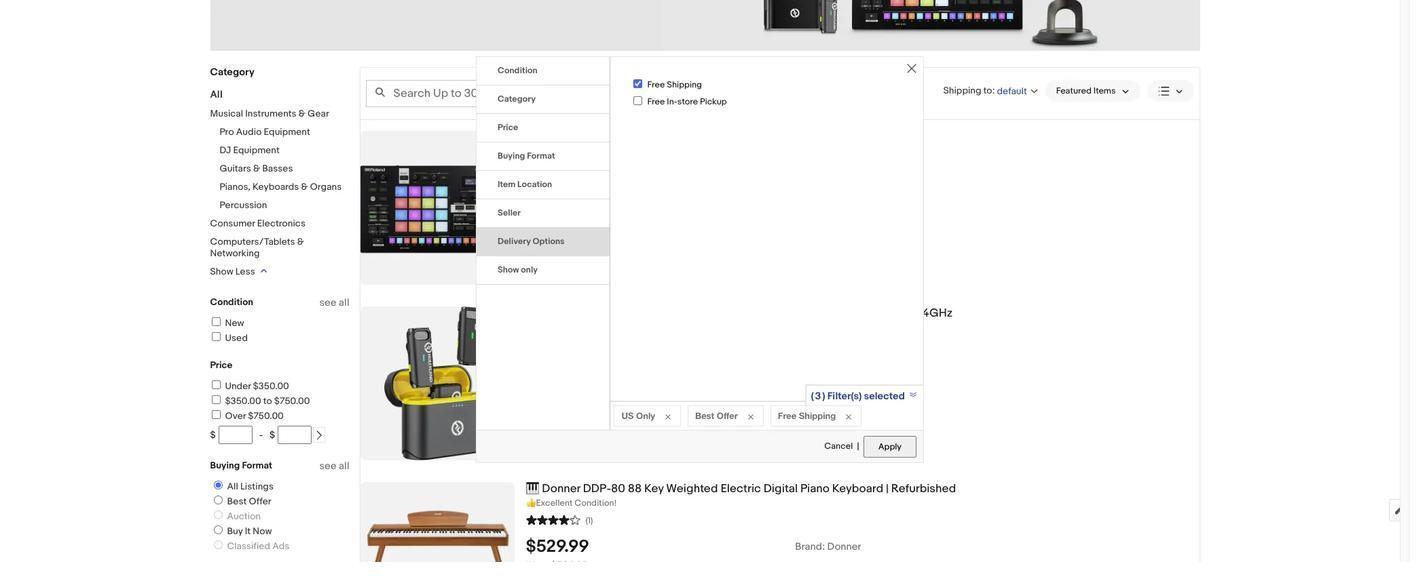 Task type: vqa. For each thing, say whether or not it's contained in the screenshot.
shop within 'Shop by category'
no



Task type: describe. For each thing, give the bounding box(es) containing it.
cancel button
[[824, 436, 854, 459]]

noise
[[778, 307, 809, 320]]

us only
[[621, 411, 655, 422]]

microphone,
[[709, 307, 776, 320]]

$350.00 to $750.00
[[225, 396, 310, 407]]

ddp-
[[583, 483, 611, 496]]

pickup
[[700, 97, 727, 107]]

pianos, keyboards & organs link
[[220, 181, 342, 193]]

1
[[636, 131, 640, 145]]

🎹 donner ddp-80 88 key weighted electric digital piano keyboard | refurbished 👍excellent condition!
[[526, 483, 956, 509]]

gear
[[308, 108, 329, 119]]

location
[[517, 179, 552, 190]]

item
[[498, 179, 515, 190]]

free for free in-store pickup checkbox
[[647, 97, 665, 107]]

cancellation
[[812, 307, 879, 320]]

🎹 donner ddp-80 88 key weighted electric digital piano keyboard | refurbished image
[[360, 483, 514, 563]]

dj equipment link
[[220, 145, 280, 156]]

& down dj equipment link
[[253, 163, 260, 174]]

buy it now
[[227, 526, 272, 538]]

|
[[886, 483, 889, 496]]

close image
[[907, 64, 916, 73]]

🎹 donner ddp-80 88 key weighted electric digital piano keyboard | refurbished link
[[526, 483, 1199, 497]]

networking
[[210, 248, 260, 259]]

computers/tablets & networking link
[[210, 236, 304, 259]]

percussion link
[[220, 200, 267, 211]]

4 out of 5 stars image
[[526, 514, 580, 527]]

price inside tab list
[[498, 122, 518, 133]]

show only
[[498, 265, 538, 276]]

Buy It Now radio
[[214, 526, 222, 535]]

all musical instruments & gear pro audio equipment dj equipment guitars & basses pianos, keyboards & organs percussion consumer electronics computers/tablets & networking show less
[[210, 88, 342, 278]]

basses
[[262, 163, 293, 174]]

filter(s)
[[827, 390, 862, 403]]

Classified Ads radio
[[214, 541, 222, 550]]

656ft
[[882, 307, 910, 320]]

0 horizontal spatial format
[[242, 460, 272, 472]]

store
[[677, 97, 698, 107]]

-
[[259, 430, 263, 441]]

musical
[[210, 108, 243, 119]]

0 vertical spatial equipment
[[264, 126, 310, 138]]

0 vertical spatial shipping
[[667, 79, 702, 90]]

instruments
[[245, 108, 296, 119]]

1 vertical spatial $750.00
[[248, 411, 284, 422]]

m1
[[602, 307, 616, 320]]

1 horizontal spatial category
[[498, 94, 536, 104]]

auction
[[227, 511, 261, 523]]

computers/tablets
[[210, 236, 295, 248]]

👍Excellent Condition! text field
[[526, 498, 1199, 510]]

to
[[263, 396, 272, 407]]

)
[[822, 390, 825, 403]]

Over $750.00 checkbox
[[211, 411, 220, 420]]

mv-
[[615, 131, 636, 145]]

see all button for buying format
[[319, 460, 349, 473]]

buy it now link
[[208, 526, 275, 538]]

& left organs
[[301, 181, 308, 193]]

1 horizontal spatial buying format
[[498, 151, 555, 161]]

see all for condition
[[319, 297, 349, 310]]

1 vertical spatial buying format
[[210, 460, 272, 472]]

new link
[[209, 318, 244, 329]]

1 vertical spatial $350.00
[[225, 396, 261, 407]]

see all button for condition
[[319, 297, 349, 310]]

consumer electronics link
[[210, 218, 305, 229]]

over $750.00
[[225, 411, 284, 422]]

0 vertical spatial offer
[[717, 411, 738, 422]]

classified ads link
[[208, 541, 292, 553]]

114 watching
[[526, 178, 583, 191]]

pro
[[220, 126, 234, 138]]

hollyland lark m1 wireless lavalier microphone, noise cancellation 656ft 2.4ghz link
[[526, 307, 1199, 321]]

$350.00 to $750.00 link
[[209, 396, 310, 407]]

0 vertical spatial $350.00
[[253, 381, 289, 392]]

114
[[526, 178, 539, 191]]

see for condition
[[319, 297, 336, 310]]

0 horizontal spatial buying
[[210, 460, 240, 472]]

0 horizontal spatial category
[[210, 66, 254, 79]]

583
[[685, 88, 701, 99]]

(1)
[[586, 516, 593, 527]]

used link
[[209, 333, 248, 344]]

under $350.00 link
[[209, 381, 289, 392]]

0 horizontal spatial condition
[[210, 297, 253, 308]]

keyboards
[[253, 181, 299, 193]]

only
[[521, 265, 538, 276]]

format inside tab list
[[527, 151, 555, 161]]

Apply submit
[[863, 436, 916, 458]]

cancel
[[824, 441, 853, 452]]

all for buying format
[[339, 460, 349, 473]]

electric
[[721, 483, 761, 496]]

Free In-store Pickup checkbox
[[634, 97, 642, 105]]

audio
[[236, 126, 262, 138]]

1 ebay from the top
[[540, 196, 561, 208]]

All Listings radio
[[214, 481, 222, 490]]

listings
[[240, 481, 274, 493]]

classified ads
[[227, 541, 289, 553]]

80
[[611, 483, 625, 496]]

over
[[225, 411, 246, 422]]

guitars
[[220, 163, 251, 174]]

donner for 🎹
[[542, 483, 580, 496]]

1 vertical spatial equipment
[[233, 145, 280, 156]]

hollyland lark m1 wireless lavalier microphone, noise cancellation 656ft 2.4ghz image
[[384, 307, 490, 461]]

free for free shipping option
[[647, 79, 665, 90]]

selected
[[864, 390, 905, 403]]

2 ebay from the top
[[540, 356, 561, 368]]

2 ebay refurbished from the top
[[540, 356, 616, 368]]

& left gear
[[299, 108, 305, 119]]

over $750.00 link
[[209, 411, 284, 422]]

seller
[[498, 208, 521, 219]]

$ for maximum value text field
[[270, 430, 275, 441]]

🎹
[[526, 483, 539, 496]]

Maximum Value text field
[[278, 426, 312, 445]]

delivery
[[498, 236, 531, 247]]

583 results
[[685, 88, 735, 99]]

consumer
[[210, 218, 255, 229]]

now
[[253, 526, 272, 538]]

(1) link
[[526, 514, 593, 527]]

studio
[[703, 131, 738, 145]]

0 vertical spatial $750.00
[[274, 396, 310, 407]]

(
[[811, 390, 814, 403]]



Task type: locate. For each thing, give the bounding box(es) containing it.
0 vertical spatial all
[[210, 88, 223, 101]]

& down 'electronics'
[[297, 236, 304, 248]]

buying
[[498, 151, 525, 161], [210, 460, 240, 472]]

pianos,
[[220, 181, 250, 193]]

show less button
[[210, 266, 267, 278]]

1 vertical spatial donner
[[827, 541, 861, 554]]

price up under $350.00 option
[[210, 360, 232, 371]]

1 all from the top
[[339, 297, 349, 310]]

0 vertical spatial free shipping
[[647, 79, 702, 90]]

category
[[210, 66, 254, 79], [498, 94, 536, 104]]

88
[[628, 483, 642, 496]]

0 vertical spatial free
[[647, 79, 665, 90]]

item location
[[498, 179, 552, 190]]

under $350.00
[[225, 381, 289, 392]]

tab list
[[477, 57, 610, 285]]

2.4ghz
[[913, 307, 953, 320]]

ads
[[272, 541, 289, 553]]

0 horizontal spatial shipping
[[667, 79, 702, 90]]

$ right -
[[270, 430, 275, 441]]

hollyland
[[526, 307, 575, 320]]

options
[[533, 236, 565, 247]]

offer
[[717, 411, 738, 422], [249, 496, 271, 508]]

show inside all musical instruments & gear pro audio equipment dj equipment guitars & basses pianos, keyboards & organs percussion consumer electronics computers/tablets & networking show less
[[210, 266, 233, 278]]

2 vertical spatial free
[[778, 411, 796, 422]]

1 horizontal spatial offer
[[717, 411, 738, 422]]

ebay down hollyland
[[540, 356, 561, 368]]

brand:
[[795, 541, 825, 554]]

Best Offer radio
[[214, 496, 222, 505]]

shipping down 3
[[799, 411, 836, 422]]

1 horizontal spatial condition
[[498, 65, 537, 76]]

roland verselab mv-1 production studio refurbished link
[[526, 131, 1199, 145]]

wireless
[[619, 307, 664, 320]]

1 see from the top
[[319, 297, 336, 310]]

new
[[225, 318, 244, 329]]

Free Shipping checkbox
[[634, 79, 642, 88]]

less
[[235, 266, 255, 278]]

1 vertical spatial best offer
[[227, 496, 271, 508]]

free
[[647, 79, 665, 90], [647, 97, 665, 107], [778, 411, 796, 422]]

buying inside tab list
[[498, 151, 525, 161]]

0 horizontal spatial best
[[227, 496, 247, 508]]

ebay refurbished down lark
[[540, 356, 616, 368]]

show down networking
[[210, 266, 233, 278]]

0 vertical spatial ebay
[[540, 196, 561, 208]]

1 vertical spatial ebay refurbished
[[540, 356, 616, 368]]

Used checkbox
[[211, 333, 220, 341]]

1 horizontal spatial show
[[498, 265, 519, 276]]

all right 'all listings' radio
[[227, 481, 238, 493]]

0 horizontal spatial free shipping
[[647, 79, 702, 90]]

0 vertical spatial format
[[527, 151, 555, 161]]

0 horizontal spatial buying format
[[210, 460, 272, 472]]

2 see from the top
[[319, 460, 336, 473]]

see for buying format
[[319, 460, 336, 473]]

1 vertical spatial ebay
[[540, 356, 561, 368]]

0 vertical spatial see
[[319, 297, 336, 310]]

1 vertical spatial shipping
[[799, 411, 836, 422]]

show left only on the top
[[498, 265, 519, 276]]

donner inside 🎹 donner ddp-80 88 key weighted electric digital piano keyboard | refurbished 👍excellent condition!
[[542, 483, 580, 496]]

category up roland
[[498, 94, 536, 104]]

equipment down the instruments in the top of the page
[[264, 126, 310, 138]]

2 see all from the top
[[319, 460, 349, 473]]

buying up item
[[498, 151, 525, 161]]

all for condition
[[339, 297, 349, 310]]

1 horizontal spatial shipping
[[799, 411, 836, 422]]

refurbished down lark
[[563, 356, 616, 368]]

free shipping down (
[[778, 411, 836, 422]]

New checkbox
[[211, 318, 220, 327]]

1 horizontal spatial buying
[[498, 151, 525, 161]]

0 vertical spatial ebay refurbished
[[540, 196, 616, 208]]

buying format down roland
[[498, 151, 555, 161]]

2 $ from the left
[[270, 430, 275, 441]]

$750.00 down $350.00 to $750.00
[[248, 411, 284, 422]]

0 vertical spatial donner
[[542, 483, 580, 496]]

1 horizontal spatial free shipping
[[778, 411, 836, 422]]

1 horizontal spatial best offer
[[695, 411, 738, 422]]

1 vertical spatial free
[[647, 97, 665, 107]]

0 horizontal spatial $
[[210, 430, 216, 441]]

free shipping up "in-" on the top
[[647, 79, 702, 90]]

refurbished inside 🎹 donner ddp-80 88 key weighted electric digital piano keyboard | refurbished 👍excellent condition!
[[891, 483, 956, 496]]

best
[[695, 411, 714, 422], [227, 496, 247, 508]]

used
[[225, 333, 248, 344]]

1 vertical spatial see all
[[319, 460, 349, 473]]

Auction radio
[[214, 511, 222, 520]]

$350.00 up over $750.00 link
[[225, 396, 261, 407]]

category up musical
[[210, 66, 254, 79]]

1 horizontal spatial format
[[527, 151, 555, 161]]

donner
[[542, 483, 580, 496], [827, 541, 861, 554]]

price left roland
[[498, 122, 518, 133]]

show
[[498, 265, 519, 276], [210, 266, 233, 278]]

1 vertical spatial buying
[[210, 460, 240, 472]]

Minimum Value text field
[[218, 426, 252, 445]]

price
[[498, 122, 518, 133], [210, 360, 232, 371]]

Under $350.00 checkbox
[[211, 381, 220, 390]]

ebay
[[540, 196, 561, 208], [540, 356, 561, 368]]

1 see all button from the top
[[319, 297, 349, 310]]

0 vertical spatial see all button
[[319, 297, 349, 310]]

1 horizontal spatial all
[[227, 481, 238, 493]]

donner for brand:
[[827, 541, 861, 554]]

0 horizontal spatial donner
[[542, 483, 580, 496]]

0 horizontal spatial offer
[[249, 496, 271, 508]]

submit price range image
[[315, 431, 324, 441]]

1 see all from the top
[[319, 297, 349, 310]]

1 vertical spatial offer
[[249, 496, 271, 508]]

1 vertical spatial price
[[210, 360, 232, 371]]

all up musical
[[210, 88, 223, 101]]

buy
[[227, 526, 243, 538]]

all inside all musical instruments & gear pro audio equipment dj equipment guitars & basses pianos, keyboards & organs percussion consumer electronics computers/tablets & networking show less
[[210, 88, 223, 101]]

1 vertical spatial see
[[319, 460, 336, 473]]

1 vertical spatial see all button
[[319, 460, 349, 473]]

1 vertical spatial best
[[227, 496, 247, 508]]

1 vertical spatial format
[[242, 460, 272, 472]]

format up listings
[[242, 460, 272, 472]]

👍excellent
[[526, 498, 573, 509]]

0 vertical spatial best
[[695, 411, 714, 422]]

lark
[[578, 307, 600, 320]]

pro audio equipment link
[[220, 126, 310, 138]]

all listings link
[[208, 481, 276, 493]]

brand: donner
[[795, 541, 861, 554]]

ebay refurbished
[[540, 196, 616, 208], [540, 356, 616, 368]]

roland
[[526, 131, 563, 145]]

buying format
[[498, 151, 555, 161], [210, 460, 272, 472]]

best offer
[[695, 411, 738, 422], [227, 496, 271, 508]]

2 all from the top
[[339, 460, 349, 473]]

1 vertical spatial condition
[[210, 297, 253, 308]]

in-
[[667, 97, 677, 107]]

see all for buying format
[[319, 460, 349, 473]]

( 3 ) filter(s) selected
[[811, 390, 905, 403]]

1 horizontal spatial best
[[695, 411, 714, 422]]

buying format up all listings link
[[210, 460, 272, 472]]

ebay down 114 watching
[[540, 196, 561, 208]]

guitars & basses link
[[220, 163, 293, 174]]

$527.99
[[526, 155, 588, 176]]

ebay refurbished down the watching on the left of the page
[[540, 196, 616, 208]]

results
[[703, 88, 735, 99]]

0 vertical spatial buying format
[[498, 151, 555, 161]]

classified
[[227, 541, 270, 553]]

equipment up guitars & basses link
[[233, 145, 280, 156]]

0 horizontal spatial price
[[210, 360, 232, 371]]

best right only
[[695, 411, 714, 422]]

$529.99
[[526, 537, 589, 558]]

watching
[[541, 178, 583, 191]]

under
[[225, 381, 251, 392]]

best up auction link
[[227, 496, 247, 508]]

condition!
[[575, 498, 617, 509]]

1 ebay refurbished from the top
[[540, 196, 616, 208]]

$350.00 up to
[[253, 381, 289, 392]]

$350.00
[[253, 381, 289, 392], [225, 396, 261, 407]]

0 vertical spatial buying
[[498, 151, 525, 161]]

piano
[[800, 483, 829, 496]]

1 vertical spatial free shipping
[[778, 411, 836, 422]]

1 vertical spatial all
[[339, 460, 349, 473]]

all for all musical instruments & gear pro audio equipment dj equipment guitars & basses pianos, keyboards & organs percussion consumer electronics computers/tablets & networking show less
[[210, 88, 223, 101]]

0 vertical spatial best offer
[[695, 411, 738, 422]]

refurbished right |
[[891, 483, 956, 496]]

refurbished right studio
[[740, 131, 805, 145]]

$ for minimum value text box
[[210, 430, 216, 441]]

0 horizontal spatial show
[[210, 266, 233, 278]]

1 $ from the left
[[210, 430, 216, 441]]

$750.00 right to
[[274, 396, 310, 407]]

it
[[245, 526, 251, 538]]

1 vertical spatial category
[[498, 94, 536, 104]]

refurbished down the watching on the left of the page
[[563, 196, 616, 208]]

free in-store pickup
[[647, 97, 727, 107]]

shipping up free in-store pickup
[[667, 79, 702, 90]]

0 vertical spatial all
[[339, 297, 349, 310]]

shipping
[[667, 79, 702, 90], [799, 411, 836, 422]]

tab list containing condition
[[477, 57, 610, 285]]

$350.00 to $750.00 checkbox
[[211, 396, 220, 405]]

1 vertical spatial all
[[227, 481, 238, 493]]

$ down "over $750.00" option
[[210, 430, 216, 441]]

weighted
[[666, 483, 718, 496]]

buying up 'all listings' radio
[[210, 460, 240, 472]]

1 horizontal spatial donner
[[827, 541, 861, 554]]

0 horizontal spatial all
[[210, 88, 223, 101]]

0 vertical spatial price
[[498, 122, 518, 133]]

0 horizontal spatial best offer
[[227, 496, 271, 508]]

0 vertical spatial condition
[[498, 65, 537, 76]]

see
[[319, 297, 336, 310], [319, 460, 336, 473]]

0 vertical spatial see all
[[319, 297, 349, 310]]

dj
[[220, 145, 231, 156]]

delivery options
[[498, 236, 565, 247]]

see all button
[[319, 297, 349, 310], [319, 460, 349, 473]]

3
[[815, 390, 821, 403]]

0 vertical spatial category
[[210, 66, 254, 79]]

donner right brand:
[[827, 541, 861, 554]]

percussion
[[220, 200, 267, 211]]

only
[[636, 411, 655, 422]]

1 horizontal spatial $
[[270, 430, 275, 441]]

donner up 👍excellent
[[542, 483, 580, 496]]

1 horizontal spatial price
[[498, 122, 518, 133]]

all for all listings
[[227, 481, 238, 493]]

$750.00
[[274, 396, 310, 407], [248, 411, 284, 422]]

production
[[642, 131, 701, 145]]

2 see all button from the top
[[319, 460, 349, 473]]

format down roland
[[527, 151, 555, 161]]

roland verselab mv-1 production studio refurbished image
[[360, 131, 514, 285]]

hollyland lark m1 wireless lavalier microphone, noise cancellation 656ft 2.4ghz
[[526, 307, 953, 320]]



